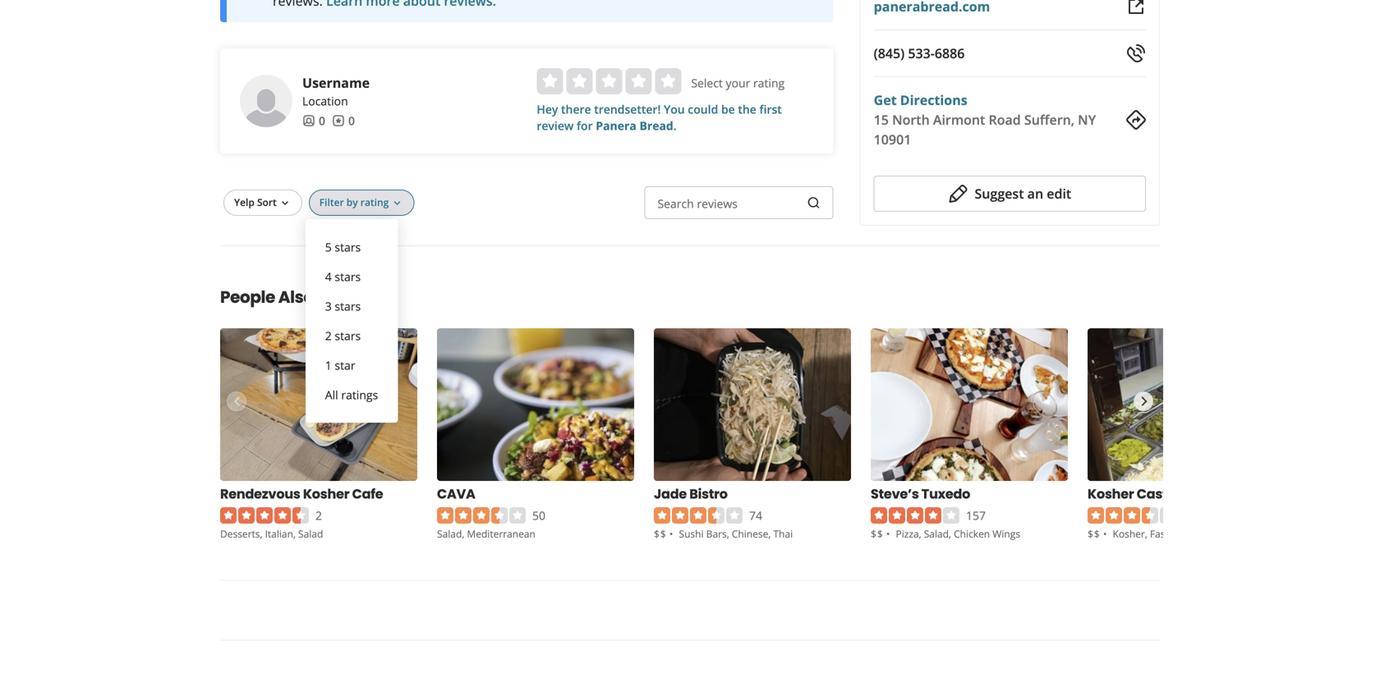 Task type: locate. For each thing, give the bounding box(es) containing it.
, left chicken
[[949, 528, 952, 541]]

2 horizontal spatial $$
[[1088, 528, 1101, 541]]

3 $$ from the left
[[1088, 528, 1101, 541]]

, left fast
[[1145, 528, 1148, 541]]

2 categories element from the left
[[437, 526, 536, 541]]

3 3.5 star rating image from the left
[[1088, 508, 1177, 524]]

.
[[674, 118, 677, 133]]

16 chevron down v2 image inside filter by rating 'popup button'
[[391, 197, 404, 210]]

5
[[325, 239, 332, 255]]

stars up star at left bottom
[[335, 328, 361, 344]]

0 right 16 review v2 icon
[[348, 113, 355, 129]]

rating
[[754, 75, 785, 91], [361, 195, 389, 209]]

0 horizontal spatial 16 chevron down v2 image
[[278, 197, 292, 210]]

15
[[874, 111, 889, 129]]

trendsetter!
[[594, 101, 661, 117]]

1 0 from the left
[[319, 113, 325, 129]]

, left chinese
[[727, 528, 730, 541]]

0 inside reviews "element"
[[348, 113, 355, 129]]

1 16 chevron down v2 image from the left
[[278, 197, 292, 210]]

$$ left the sushi
[[654, 528, 667, 541]]

rendezvous kosher cafe link
[[220, 485, 383, 504]]

2 horizontal spatial salad
[[924, 528, 949, 541]]

be
[[722, 101, 735, 117]]

1 , from the left
[[260, 528, 263, 541]]

hey
[[537, 101, 558, 117]]

1 star
[[325, 358, 355, 373]]

4 categories element from the left
[[896, 526, 1021, 541]]

salad
[[298, 528, 323, 541], [437, 528, 462, 541], [924, 528, 949, 541]]

1 vertical spatial 2
[[316, 508, 322, 524]]

8 , from the left
[[1145, 528, 1148, 541]]

0
[[319, 113, 325, 129], [348, 113, 355, 129]]

reviews
[[697, 196, 738, 212]]

kosher left castle
[[1088, 485, 1135, 504]]

0 horizontal spatial $$
[[654, 528, 667, 541]]

categories element containing sushi bars
[[679, 526, 793, 541]]

1 star button
[[319, 351, 385, 380]]

categories element containing desserts
[[220, 526, 323, 541]]

search
[[658, 196, 694, 212]]

stars right 5
[[335, 239, 361, 255]]

1 $$ from the left
[[654, 528, 667, 541]]

italian
[[265, 528, 293, 541]]

jade bistro
[[654, 485, 728, 504]]

74
[[750, 508, 763, 524]]

3 stars button
[[319, 292, 385, 321]]

, left thai
[[769, 528, 771, 541]]

categories element down 4.5 star rating 'image'
[[220, 526, 323, 541]]

None radio
[[596, 68, 622, 94], [655, 68, 682, 94], [596, 68, 622, 94], [655, 68, 682, 94]]

2 , from the left
[[293, 528, 296, 541]]

2
[[325, 328, 332, 344], [316, 508, 322, 524]]

$$
[[654, 528, 667, 541], [871, 528, 884, 541], [1088, 528, 1101, 541]]

pizza , salad , chicken wings
[[896, 528, 1021, 541]]

3
[[325, 299, 332, 314]]

2 inside button
[[325, 328, 332, 344]]

, down 4 star rating image
[[919, 528, 922, 541]]

1 salad from the left
[[298, 528, 323, 541]]

kosher
[[303, 485, 350, 504], [1088, 485, 1135, 504], [1113, 528, 1145, 541]]

cava link
[[437, 485, 476, 504]]

, down 4.5 star rating 'image'
[[293, 528, 296, 541]]

directions
[[901, 91, 968, 109]]

3.5 star rating image up the sushi
[[654, 508, 743, 524]]

3 , from the left
[[462, 528, 465, 541]]

steve's tuxedo
[[871, 485, 971, 504]]

0 vertical spatial 2
[[325, 328, 332, 344]]

16 chevron down v2 image right sort
[[278, 197, 292, 210]]

kosher left cafe
[[303, 485, 350, 504]]

categories element containing pizza
[[896, 526, 1021, 541]]

2 salad from the left
[[437, 528, 462, 541]]

categories element containing kosher
[[1113, 526, 1236, 541]]

bread
[[640, 118, 674, 133]]

0 inside friends element
[[319, 113, 325, 129]]

$$ left pizza
[[871, 528, 884, 541]]

2 down 3
[[325, 328, 332, 344]]

kosher left fast
[[1113, 528, 1145, 541]]

$$ for jade bistro
[[654, 528, 667, 541]]

salad right italian
[[298, 528, 323, 541]]

location
[[302, 93, 348, 109]]

16 chevron down v2 image
[[278, 197, 292, 210], [391, 197, 404, 210]]

1 horizontal spatial 0
[[348, 113, 355, 129]]

1 horizontal spatial 16 chevron down v2 image
[[391, 197, 404, 210]]

0 horizontal spatial 0
[[319, 113, 325, 129]]

cafe
[[352, 485, 383, 504]]

0 right "16 friends v2" icon
[[319, 113, 325, 129]]

157
[[966, 508, 986, 524]]

$$ down kosher castle link
[[1088, 528, 1101, 541]]

categories element down cava link
[[437, 526, 536, 541]]

categories element down 74 at the bottom of page
[[679, 526, 793, 541]]

50
[[533, 508, 546, 524]]

first
[[760, 101, 782, 117]]

yelp sort
[[234, 195, 277, 209]]

,
[[260, 528, 263, 541], [293, 528, 296, 541], [462, 528, 465, 541], [727, 528, 730, 541], [769, 528, 771, 541], [919, 528, 922, 541], [949, 528, 952, 541], [1145, 528, 1148, 541]]

rating right by
[[361, 195, 389, 209]]

1
[[325, 358, 332, 373]]

3 salad from the left
[[924, 528, 949, 541]]

3 categories element from the left
[[679, 526, 793, 541]]

sushi bars , chinese , thai
[[679, 528, 793, 541]]

salad down 4 star rating image
[[924, 528, 949, 541]]

3.5 star rating image down kosher castle link
[[1088, 508, 1177, 524]]

0 horizontal spatial 2
[[316, 508, 322, 524]]

1 horizontal spatial rating
[[754, 75, 785, 91]]

rating inside 'popup button'
[[361, 195, 389, 209]]

rendezvous kosher cafe
[[220, 485, 383, 504]]

(no rating) image
[[537, 68, 682, 94]]

bistro
[[690, 485, 728, 504]]

0 for friends element
[[319, 113, 325, 129]]

tuxedo
[[922, 485, 971, 504]]

10901
[[874, 131, 912, 148]]

3.5 star rating image for cava
[[437, 508, 526, 524]]

, left mediterranean
[[462, 528, 465, 541]]

0 horizontal spatial salad
[[298, 528, 323, 541]]

0 horizontal spatial rating
[[361, 195, 389, 209]]

0 horizontal spatial 3.5 star rating image
[[437, 508, 526, 524]]

rating for filter by rating
[[361, 195, 389, 209]]

5 categories element from the left
[[1113, 526, 1236, 541]]

stars right the '4'
[[335, 269, 361, 285]]

salad down cava link
[[437, 528, 462, 541]]

the
[[738, 101, 757, 117]]

2 stars
[[325, 328, 361, 344]]

yelp sort button
[[224, 190, 302, 216]]

categories element down '157'
[[896, 526, 1021, 541]]

3.5 star rating image
[[437, 508, 526, 524], [654, 508, 743, 524], [1088, 508, 1177, 524]]

username location
[[302, 74, 370, 109]]

4 stars from the top
[[335, 328, 361, 344]]

1 categories element from the left
[[220, 526, 323, 541]]

stars inside button
[[335, 328, 361, 344]]

  text field
[[645, 186, 834, 219]]

airmont
[[934, 111, 986, 129]]

categories element down castle
[[1113, 526, 1236, 541]]

viewed
[[317, 286, 377, 309]]

None radio
[[537, 68, 563, 94], [567, 68, 593, 94], [626, 68, 652, 94], [537, 68, 563, 94], [567, 68, 593, 94], [626, 68, 652, 94]]

0 vertical spatial rating
[[754, 75, 785, 91]]

2 0 from the left
[[348, 113, 355, 129]]

1 horizontal spatial salad
[[437, 528, 462, 541]]

2 for 2 stars
[[325, 328, 332, 344]]

all ratings
[[325, 387, 378, 403]]

friends element
[[302, 112, 325, 129]]

edit
[[1047, 185, 1072, 202]]

1 horizontal spatial 3.5 star rating image
[[654, 508, 743, 524]]

2 down rendezvous kosher cafe link at bottom
[[316, 508, 322, 524]]

stars inside "button"
[[335, 239, 361, 255]]

1 stars from the top
[[335, 239, 361, 255]]

2 stars from the top
[[335, 269, 361, 285]]

16 chevron down v2 image inside yelp sort dropdown button
[[278, 197, 292, 210]]

3 stars from the top
[[335, 299, 361, 314]]

1 horizontal spatial $$
[[871, 528, 884, 541]]

4 stars
[[325, 269, 361, 285]]

5 stars
[[325, 239, 361, 255]]

pizza
[[896, 528, 919, 541]]

categories element
[[220, 526, 323, 541], [437, 526, 536, 541], [679, 526, 793, 541], [896, 526, 1021, 541], [1113, 526, 1236, 541]]

1 3.5 star rating image from the left
[[437, 508, 526, 524]]

16 chevron down v2 image right filter by rating
[[391, 197, 404, 210]]

4
[[325, 269, 332, 285]]

rating element
[[537, 68, 682, 94]]

3.5 star rating image up salad , mediterranean
[[437, 508, 526, 524]]

an
[[1028, 185, 1044, 202]]

5 stars button
[[319, 232, 385, 262]]

$$ for kosher castle
[[1088, 528, 1101, 541]]

, left italian
[[260, 528, 263, 541]]

stars for 3 stars
[[335, 299, 361, 314]]

5 , from the left
[[769, 528, 771, 541]]

1 horizontal spatial 2
[[325, 328, 332, 344]]

stars for 4 stars
[[335, 269, 361, 285]]

2 3.5 star rating image from the left
[[654, 508, 743, 524]]

north
[[893, 111, 930, 129]]

0 for reviews "element"
[[348, 113, 355, 129]]

stars right 3
[[335, 299, 361, 314]]

2 16 chevron down v2 image from the left
[[391, 197, 404, 210]]

rating up first on the top of the page
[[754, 75, 785, 91]]

2 horizontal spatial 3.5 star rating image
[[1088, 508, 1177, 524]]

get directions 15 north airmont road suffern, ny 10901
[[874, 91, 1096, 148]]

food
[[1172, 528, 1195, 541]]

stars for 2 stars
[[335, 328, 361, 344]]

2 $$ from the left
[[871, 528, 884, 541]]

your
[[726, 75, 751, 91]]

1 vertical spatial rating
[[361, 195, 389, 209]]

username
[[302, 74, 370, 92]]

24 phone v2 image
[[1127, 43, 1146, 63]]



Task type: vqa. For each thing, say whether or not it's contained in the screenshot.
more inside the Try Our New Gear IRL If it's not meant to be, return it within 60 days. Read more
no



Task type: describe. For each thing, give the bounding box(es) containing it.
select
[[691, 75, 723, 91]]

ratings
[[341, 387, 378, 403]]

castle
[[1137, 485, 1180, 504]]

previous image
[[227, 392, 245, 412]]

panera
[[596, 118, 637, 133]]

2 stars button
[[319, 321, 385, 351]]

desserts , italian , salad
[[220, 528, 323, 541]]

salad , mediterranean
[[437, 528, 536, 541]]

search reviews
[[658, 196, 738, 212]]

533-
[[908, 44, 935, 62]]

kosher for kosher , fast food
[[1113, 528, 1145, 541]]

7 , from the left
[[949, 528, 952, 541]]

(845) 533-6886
[[874, 44, 965, 62]]

stars for 5 stars
[[335, 239, 361, 255]]

jade bistro link
[[654, 485, 728, 504]]

rating for select your rating
[[754, 75, 785, 91]]

panera bread .
[[596, 118, 677, 133]]

people
[[220, 286, 275, 309]]

by
[[347, 195, 358, 209]]

16 chevron down v2 image for 5 stars
[[391, 197, 404, 210]]

get
[[874, 91, 897, 109]]

categories element for jade
[[679, 526, 793, 541]]

road
[[989, 111, 1021, 129]]

6 , from the left
[[919, 528, 922, 541]]

jade
[[654, 485, 687, 504]]

could
[[688, 101, 719, 117]]

4 stars button
[[319, 262, 385, 292]]

4.5 star rating image
[[220, 508, 309, 524]]

ny
[[1078, 111, 1096, 129]]

thai
[[774, 528, 793, 541]]

desserts
[[220, 528, 260, 541]]

all
[[325, 387, 338, 403]]

steve's tuxedo link
[[871, 485, 971, 504]]

get directions link
[[874, 91, 968, 109]]

kosher castle
[[1088, 485, 1180, 504]]

search image
[[808, 197, 821, 210]]

24 external link v2 image
[[1127, 0, 1146, 16]]

6886
[[935, 44, 965, 62]]

sushi
[[679, 528, 704, 541]]

16 friends v2 image
[[302, 114, 316, 128]]

suggest an edit
[[975, 185, 1072, 202]]

mediterranean
[[467, 528, 536, 541]]

rendezvous
[[220, 485, 301, 504]]

suffern,
[[1025, 111, 1075, 129]]

there
[[561, 101, 591, 117]]

suggest
[[975, 185, 1024, 202]]

suggest an edit button
[[874, 176, 1146, 212]]

2 for 2
[[316, 508, 322, 524]]

16 chevron down v2 image for filter by rating
[[278, 197, 292, 210]]

all ratings button
[[319, 380, 385, 410]]

$$ for steve's tuxedo
[[871, 528, 884, 541]]

chicken
[[954, 528, 990, 541]]

3 stars
[[325, 299, 361, 314]]

bars
[[707, 528, 727, 541]]

next image
[[1135, 392, 1153, 412]]

also
[[278, 286, 314, 309]]

categories element for steve's
[[896, 526, 1021, 541]]

24 directions v2 image
[[1127, 110, 1146, 130]]

16 review v2 image
[[332, 114, 345, 128]]

filter by rating
[[320, 195, 389, 209]]

categories element containing salad
[[437, 526, 536, 541]]

filter
[[320, 195, 344, 209]]

kosher for kosher castle
[[1088, 485, 1135, 504]]

cava
[[437, 485, 476, 504]]

steve's
[[871, 485, 919, 504]]

hey there trendsetter! you could be the first review for
[[537, 101, 782, 133]]

sort
[[257, 195, 277, 209]]

yelp
[[234, 195, 255, 209]]

select your rating
[[691, 75, 785, 91]]

24 pencil v2 image
[[949, 184, 969, 204]]

chinese
[[732, 528, 769, 541]]

people also viewed
[[220, 286, 377, 309]]

you
[[664, 101, 685, 117]]

wings
[[993, 528, 1021, 541]]

reviews element
[[332, 112, 355, 129]]

categories element for kosher
[[1113, 526, 1236, 541]]

4 star rating image
[[871, 508, 960, 524]]

3.5 star rating image for jade bistro
[[654, 508, 743, 524]]

star
[[335, 358, 355, 373]]

for
[[577, 118, 593, 133]]

kosher castle link
[[1088, 485, 1180, 504]]

fast
[[1150, 528, 1169, 541]]

photo of username image
[[240, 75, 293, 127]]

filter by rating button
[[309, 190, 414, 216]]

4 , from the left
[[727, 528, 730, 541]]



